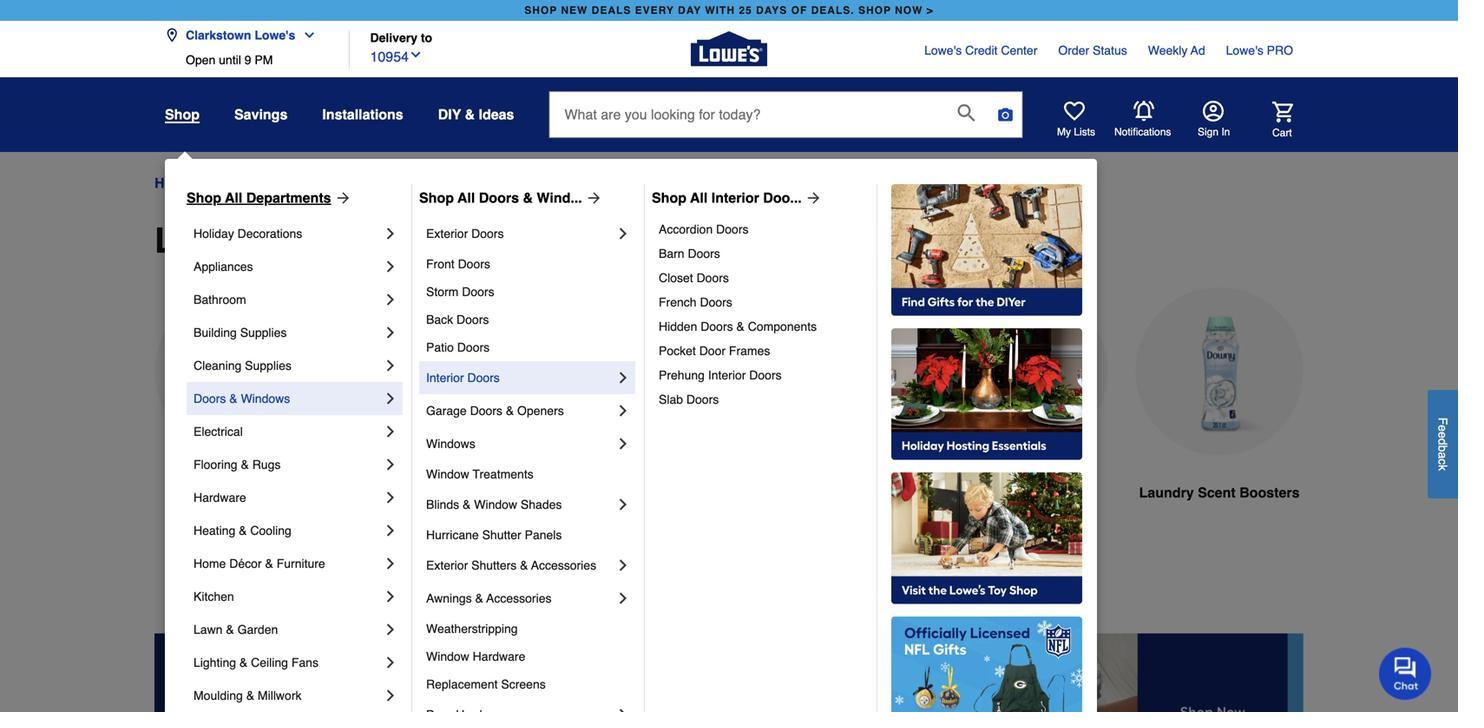 Task type: vqa. For each thing, say whether or not it's contained in the screenshot.
the Welding Machines & Plasma Cutters
no



Task type: describe. For each thing, give the bounding box(es) containing it.
all for departments
[[225, 190, 243, 206]]

days
[[756, 4, 788, 17]]

interior inside shop all interior doo... link
[[712, 190, 760, 206]]

home for home décor & furniture
[[194, 557, 226, 571]]

chevron down image inside clarkstown lowe's button
[[295, 28, 316, 42]]

1 vertical spatial windows
[[426, 437, 476, 451]]

hurricane
[[426, 528, 479, 542]]

of
[[792, 4, 808, 17]]

back
[[426, 313, 453, 327]]

chevron right image for awnings & accessories
[[615, 590, 632, 607]]

chevron right image for appliances
[[382, 258, 399, 275]]

shades
[[521, 498, 562, 512]]

pocket door frames link
[[659, 339, 865, 363]]

hardware inside the window hardware link
[[473, 650, 526, 663]]

machine
[[830, 485, 886, 501]]

window treatments link
[[426, 460, 632, 488]]

appliances
[[194, 260, 253, 274]]

arrow right image for shop all doors & wind...
[[582, 189, 603, 207]]

f e e d b a c k button
[[1429, 390, 1459, 498]]

cart
[[1273, 127, 1293, 139]]

heating & cooling
[[194, 524, 292, 538]]

kitchen link
[[194, 580, 382, 613]]

lowe's home improvement cart image
[[1273, 101, 1294, 122]]

in
[[1222, 126, 1231, 138]]

laundry scent boosters link
[[1136, 287, 1304, 545]]

chevron right image for cleaning supplies
[[382, 357, 399, 374]]

lowe's home improvement logo image
[[691, 11, 768, 87]]

cart button
[[1249, 101, 1294, 140]]

window hardware link
[[426, 643, 632, 670]]

boosters
[[1240, 485, 1300, 501]]

Search Query text field
[[550, 92, 944, 137]]

0 horizontal spatial windows
[[241, 392, 290, 406]]

now
[[895, 4, 924, 17]]

all for interior
[[691, 190, 708, 206]]

lowe's pro
[[1227, 43, 1294, 57]]

officially licensed n f l gifts. shop now. image
[[892, 617, 1083, 712]]

2 e from the top
[[1437, 432, 1451, 438]]

doors for back doors
[[457, 313, 489, 327]]

pocket
[[659, 344, 696, 358]]

awnings & accessories
[[426, 591, 552, 605]]

removers
[[646, 485, 713, 501]]

laundry detergent
[[177, 485, 301, 501]]

laundry supplies link
[[344, 173, 451, 194]]

closet doors link
[[659, 266, 865, 290]]

order
[[1059, 43, 1090, 57]]

shop for shop all departments
[[187, 190, 221, 206]]

slab doors
[[659, 393, 719, 406]]

holiday
[[194, 227, 234, 241]]

shop all interior doo...
[[652, 190, 802, 206]]

door
[[700, 344, 726, 358]]

& up electrical
[[229, 392, 238, 406]]

doors for slab doors
[[687, 393, 719, 406]]

25
[[739, 4, 753, 17]]

chevron right image for moulding & millwork
[[382, 687, 399, 704]]

laundry stain removers link
[[547, 287, 716, 545]]

& left wind... at the top left
[[523, 190, 533, 206]]

chevron right image for lawn & garden
[[382, 621, 399, 638]]

holiday decorations link
[[194, 217, 382, 250]]

cooling
[[250, 524, 292, 538]]

location image
[[165, 28, 179, 42]]

sign
[[1198, 126, 1219, 138]]

1 vertical spatial cleaning supplies link
[[194, 349, 382, 382]]

washing machine cleaners link
[[743, 287, 912, 566]]

diy
[[438, 106, 461, 122]]

doors for accordion doors
[[717, 222, 749, 236]]

pm
[[255, 53, 273, 67]]

exterior doors link
[[426, 217, 615, 250]]

0 vertical spatial cleaning supplies link
[[208, 173, 329, 194]]

front doors link
[[426, 250, 632, 278]]

fabric fresheners link
[[940, 287, 1108, 545]]

lighting & ceiling fans link
[[194, 646, 382, 679]]

& left millwork
[[246, 689, 254, 703]]

advertisement region
[[155, 634, 1304, 712]]

my lists link
[[1058, 101, 1096, 139]]

chevron right image for holiday decorations
[[382, 225, 399, 242]]

departments
[[246, 190, 331, 206]]

doors for exterior doors
[[472, 227, 504, 241]]

doors for front doors
[[458, 257, 491, 271]]

lowe's pro link
[[1227, 42, 1294, 59]]

ideas
[[479, 106, 515, 122]]

storm
[[426, 285, 459, 299]]

kitchen
[[194, 590, 234, 604]]

chevron right image for flooring & rugs
[[382, 456, 399, 473]]

doors for garage doors & openers
[[470, 404, 503, 418]]

green container of gain laundry detergent. image
[[155, 287, 323, 455]]

bathroom
[[194, 293, 246, 307]]

day
[[678, 4, 702, 17]]

barn
[[659, 247, 685, 261]]

holiday decorations
[[194, 227, 302, 241]]

shop all doors & wind... link
[[419, 188, 603, 208]]

& up frames
[[737, 320, 745, 333]]

holiday hosting essentials. image
[[892, 328, 1083, 460]]

accordion doors link
[[659, 217, 865, 241]]

laundry detergent link
[[155, 287, 323, 545]]

pocket door frames
[[659, 344, 771, 358]]

ad
[[1191, 43, 1206, 57]]

window for hardware
[[426, 650, 470, 663]]

cleaners
[[798, 505, 857, 522]]

home décor & furniture link
[[194, 547, 382, 580]]

chevron right image for electrical
[[382, 423, 399, 440]]

accordion
[[659, 222, 713, 236]]

white bottle of shout stain remover. image
[[547, 287, 716, 456]]

chevron right image for doors & windows
[[382, 390, 399, 407]]

blue bottle of downy fabric softener. image
[[351, 287, 519, 455]]

interior inside prehung interior doors 'link'
[[708, 368, 746, 382]]

10954 button
[[370, 45, 423, 67]]

a
[[1437, 452, 1451, 459]]

visit the lowe's toy shop. image
[[892, 472, 1083, 604]]

all for doors
[[458, 190, 475, 206]]

& left cooling
[[239, 524, 247, 538]]

my
[[1058, 126, 1072, 138]]

doors for patio doors
[[457, 340, 490, 354]]

washing machine cleaners
[[769, 485, 886, 522]]

supplies down building supplies link
[[245, 359, 292, 373]]

clarkstown lowe's
[[186, 28, 295, 42]]

prehung interior doors
[[659, 368, 782, 382]]

millwork
[[258, 689, 302, 703]]

electrical link
[[194, 415, 382, 448]]

blue spray bottle of febreze fabric freshener. image
[[940, 287, 1108, 456]]

until
[[219, 53, 241, 67]]

search image
[[958, 104, 976, 122]]

shop new deals every day with 25 days of deals. shop now > link
[[521, 0, 938, 21]]

deals.
[[812, 4, 855, 17]]

blinds & window shades
[[426, 498, 562, 512]]

accessories inside exterior shutters & accessories link
[[531, 558, 597, 572]]

every
[[635, 4, 675, 17]]

replacement screens link
[[426, 670, 632, 698]]

order status link
[[1059, 42, 1128, 59]]

chevron right image for hardware
[[382, 489, 399, 506]]

chevron right image for exterior shutters & accessories
[[615, 557, 632, 574]]

windows link
[[426, 427, 615, 460]]

deals
[[592, 4, 632, 17]]



Task type: locate. For each thing, give the bounding box(es) containing it.
shop all departments link
[[187, 188, 352, 208]]

2 shop from the left
[[419, 190, 454, 206]]

laundry down shop all departments
[[155, 221, 292, 261]]

all up accordion doors
[[691, 190, 708, 206]]

shop left new
[[525, 4, 558, 17]]

chevron right image for exterior doors
[[615, 225, 632, 242]]

1 horizontal spatial lowe's
[[925, 43, 962, 57]]

doors inside storm doors link
[[462, 285, 495, 299]]

lowe's home improvement account image
[[1204, 101, 1225, 122]]

cleaning supplies link up the decorations
[[208, 173, 329, 194]]

exterior for exterior shutters & accessories
[[426, 558, 468, 572]]

1 vertical spatial window
[[474, 498, 518, 512]]

e
[[1437, 425, 1451, 432], [1437, 432, 1451, 438]]

window up softeners
[[426, 467, 470, 481]]

home link
[[155, 173, 193, 194]]

hurricane shutter panels
[[426, 528, 562, 542]]

0 horizontal spatial arrow right image
[[582, 189, 603, 207]]

1 vertical spatial accessories
[[487, 591, 552, 605]]

& inside 'link'
[[226, 623, 234, 637]]

weekly ad
[[1149, 43, 1206, 57]]

accessories down panels
[[531, 558, 597, 572]]

lowe's inside button
[[255, 28, 295, 42]]

laundry for bottle of downy laundry scent booster. image
[[1140, 485, 1195, 501]]

doors inside french doors link
[[700, 295, 733, 309]]

doors down shop all interior doo... link
[[717, 222, 749, 236]]

decorations
[[238, 227, 302, 241]]

laundry left scent
[[1140, 485, 1195, 501]]

interior doors
[[426, 371, 500, 385]]

e up b
[[1437, 432, 1451, 438]]

shop left now
[[859, 4, 892, 17]]

fabric for fabric softeners
[[380, 485, 422, 501]]

1 exterior from the top
[[426, 227, 468, 241]]

0 horizontal spatial chevron down image
[[295, 28, 316, 42]]

1 horizontal spatial windows
[[426, 437, 476, 451]]

1 vertical spatial laundry supplies
[[155, 221, 446, 261]]

weekly
[[1149, 43, 1188, 57]]

rugs
[[252, 458, 281, 472]]

clarkstown
[[186, 28, 251, 42]]

1 horizontal spatial arrow right image
[[802, 189, 823, 207]]

blinds
[[426, 498, 460, 512]]

0 horizontal spatial fabric
[[380, 485, 422, 501]]

bathroom link
[[194, 283, 382, 316]]

clarkstown lowe's button
[[165, 18, 323, 53]]

1 horizontal spatial home
[[194, 557, 226, 571]]

accessories inside awnings & accessories link
[[487, 591, 552, 605]]

1 horizontal spatial all
[[458, 190, 475, 206]]

panels
[[525, 528, 562, 542]]

prehung interior doors link
[[659, 363, 865, 387]]

furniture
[[277, 557, 325, 571]]

awnings
[[426, 591, 472, 605]]

3 shop from the left
[[652, 190, 687, 206]]

closet doors
[[659, 271, 729, 285]]

laundry for the green container of gain laundry detergent. image
[[177, 485, 232, 501]]

closet
[[659, 271, 694, 285]]

doors down prehung interior doors
[[687, 393, 719, 406]]

hardware
[[194, 491, 246, 505], [473, 650, 526, 663]]

shop
[[525, 4, 558, 17], [859, 4, 892, 17]]

1 horizontal spatial chevron down image
[[409, 48, 423, 62]]

credit
[[966, 43, 998, 57]]

chevron right image for interior doors
[[615, 369, 632, 386]]

chat invite button image
[[1380, 647, 1433, 700]]

arrow right image inside shop all interior doo... link
[[802, 189, 823, 207]]

french doors
[[659, 295, 733, 309]]

2 vertical spatial window
[[426, 650, 470, 663]]

doors down pocket door frames link
[[750, 368, 782, 382]]

0 horizontal spatial shop
[[187, 190, 221, 206]]

shop for shop all interior doo...
[[652, 190, 687, 206]]

cleaning supplies up the decorations
[[208, 175, 329, 191]]

fabric softeners
[[380, 485, 490, 501]]

0 horizontal spatial hardware
[[194, 491, 246, 505]]

doors down back doors
[[457, 340, 490, 354]]

ceiling
[[251, 656, 288, 670]]

window for treatments
[[426, 467, 470, 481]]

cleaning up "holiday decorations"
[[208, 175, 267, 191]]

appliances link
[[194, 250, 382, 283]]

exterior shutters & accessories
[[426, 558, 597, 572]]

1 horizontal spatial shop
[[859, 4, 892, 17]]

doors inside interior doors link
[[468, 371, 500, 385]]

doors inside prehung interior doors 'link'
[[750, 368, 782, 382]]

frames
[[729, 344, 771, 358]]

notifications
[[1115, 126, 1172, 138]]

shop up "holiday"
[[187, 190, 221, 206]]

1 shop from the left
[[525, 4, 558, 17]]

weekly ad link
[[1149, 42, 1206, 59]]

3 all from the left
[[691, 190, 708, 206]]

1 vertical spatial chevron down image
[[409, 48, 423, 62]]

arrow right image
[[582, 189, 603, 207], [802, 189, 823, 207]]

1 fabric from the left
[[380, 485, 422, 501]]

doors inside shop all doors & wind... link
[[479, 190, 519, 206]]

chevron right image for heating & cooling
[[382, 522, 399, 539]]

1 horizontal spatial shop
[[419, 190, 454, 206]]

exterior down hurricane on the bottom
[[426, 558, 468, 572]]

doors for barn doors
[[688, 247, 721, 261]]

screens
[[501, 677, 546, 691]]

interior down the pocket door frames
[[708, 368, 746, 382]]

chevron right image for lighting & ceiling fans
[[382, 654, 399, 671]]

f e e d b a c k
[[1437, 418, 1451, 471]]

shutters
[[472, 558, 517, 572]]

lowe's left credit
[[925, 43, 962, 57]]

lowe's credit center link
[[925, 42, 1038, 59]]

fabric left fresheners
[[964, 485, 1005, 501]]

2 arrow right image from the left
[[802, 189, 823, 207]]

lowe's home improvement notification center image
[[1134, 101, 1155, 122]]

c
[[1437, 459, 1451, 465]]

& right "blinds"
[[463, 498, 471, 512]]

hardware down flooring
[[194, 491, 246, 505]]

hidden doors & components link
[[659, 314, 865, 339]]

chevron right image for kitchen
[[382, 588, 399, 605]]

cleaning supplies link up doors & windows
[[194, 349, 382, 382]]

arrow right image
[[331, 189, 352, 207]]

1 e from the top
[[1437, 425, 1451, 432]]

0 horizontal spatial lowe's
[[255, 28, 295, 42]]

treatments
[[473, 467, 534, 481]]

lowe's up pm on the left of page
[[255, 28, 295, 42]]

doors for french doors
[[700, 295, 733, 309]]

laundry supplies down the installations button
[[344, 175, 451, 191]]

& inside button
[[465, 106, 475, 122]]

heating & cooling link
[[194, 514, 382, 547]]

hidden
[[659, 320, 698, 333]]

accessories up "weatherstripping" link
[[487, 591, 552, 605]]

chevron right image for windows
[[615, 435, 632, 452]]

& left ceiling
[[240, 656, 248, 670]]

doors inside exterior doors link
[[472, 227, 504, 241]]

0 vertical spatial windows
[[241, 392, 290, 406]]

french doors link
[[659, 290, 865, 314]]

diy & ideas button
[[438, 99, 515, 130]]

0 vertical spatial laundry supplies
[[344, 175, 451, 191]]

sign in button
[[1198, 101, 1231, 139]]

doors right garage
[[470, 404, 503, 418]]

center
[[1002, 43, 1038, 57]]

& left rugs
[[241, 458, 249, 472]]

home décor & furniture
[[194, 557, 325, 571]]

1 vertical spatial hardware
[[473, 650, 526, 663]]

e up d
[[1437, 425, 1451, 432]]

installations
[[323, 106, 404, 122]]

0 vertical spatial accessories
[[531, 558, 597, 572]]

laundry left "stain"
[[550, 485, 604, 501]]

window up replacement
[[426, 650, 470, 663]]

interior inside interior doors link
[[426, 371, 464, 385]]

2 horizontal spatial all
[[691, 190, 708, 206]]

0 vertical spatial cleaning
[[208, 175, 267, 191]]

0 vertical spatial hardware
[[194, 491, 246, 505]]

& left openers
[[506, 404, 514, 418]]

doors inside back doors link
[[457, 313, 489, 327]]

doors & windows
[[194, 392, 290, 406]]

shop all interior doo... link
[[652, 188, 823, 208]]

doors down shop all doors & wind...
[[472, 227, 504, 241]]

doors inside "barn doors" link
[[688, 247, 721, 261]]

doors inside accordion doors link
[[717, 222, 749, 236]]

cleaning down building
[[194, 359, 242, 373]]

washing
[[769, 485, 827, 501]]

doors up exterior doors link
[[479, 190, 519, 206]]

doors for storm doors
[[462, 285, 495, 299]]

lowe's left pro
[[1227, 43, 1264, 57]]

hardware inside hardware link
[[194, 491, 246, 505]]

lowe's for lowe's credit center
[[925, 43, 962, 57]]

doors up hidden doors & components
[[700, 295, 733, 309]]

arrow right image inside shop all doors & wind... link
[[582, 189, 603, 207]]

2 horizontal spatial lowe's
[[1227, 43, 1264, 57]]

chevron right image for building supplies
[[382, 324, 399, 341]]

doors inside garage doors & openers link
[[470, 404, 503, 418]]

>
[[927, 4, 934, 17]]

doors inside patio doors link
[[457, 340, 490, 354]]

doors inside hidden doors & components link
[[701, 320, 733, 333]]

supplies down bathroom link
[[240, 326, 287, 340]]

1 vertical spatial cleaning
[[194, 359, 242, 373]]

doors up the pocket door frames
[[701, 320, 733, 333]]

supplies left arrow right icon
[[271, 175, 329, 191]]

flooring & rugs link
[[194, 448, 382, 481]]

doors up storm doors
[[458, 257, 491, 271]]

shop up accordion
[[652, 190, 687, 206]]

installations button
[[323, 99, 404, 130]]

garden
[[238, 623, 278, 637]]

1 vertical spatial cleaning supplies
[[194, 359, 292, 373]]

b
[[1437, 445, 1451, 452]]

chevron right image for blinds & window shades
[[615, 496, 632, 513]]

interior down patio
[[426, 371, 464, 385]]

arrow right image up accordion doors link
[[802, 189, 823, 207]]

laundry down flooring
[[177, 485, 232, 501]]

chevron right image for bathroom
[[382, 291, 399, 308]]

barn doors link
[[659, 241, 865, 266]]

lowe's for lowe's pro
[[1227, 43, 1264, 57]]

shop up exterior doors
[[419, 190, 454, 206]]

window hardware
[[426, 650, 526, 663]]

interior up accordion doors link
[[712, 190, 760, 206]]

0 vertical spatial exterior
[[426, 227, 468, 241]]

lighting
[[194, 656, 236, 670]]

order status
[[1059, 43, 1128, 57]]

fabric left "blinds"
[[380, 485, 422, 501]]

& right lawn
[[226, 623, 234, 637]]

bottle of downy laundry scent booster. image
[[1136, 287, 1304, 455]]

2 all from the left
[[458, 190, 475, 206]]

slab
[[659, 393, 683, 406]]

doors down accordion doors
[[688, 247, 721, 261]]

2 shop from the left
[[859, 4, 892, 17]]

chevron right image
[[382, 225, 399, 242], [615, 225, 632, 242], [382, 291, 399, 308], [382, 324, 399, 341], [382, 456, 399, 473], [382, 489, 399, 506], [615, 496, 632, 513], [382, 522, 399, 539], [382, 555, 399, 572], [615, 557, 632, 574], [615, 590, 632, 607], [382, 621, 399, 638], [382, 654, 399, 671], [615, 706, 632, 712]]

camera image
[[997, 106, 1015, 123]]

1 horizontal spatial fabric
[[964, 485, 1005, 501]]

d
[[1437, 438, 1451, 445]]

front
[[426, 257, 455, 271]]

0 vertical spatial chevron down image
[[295, 28, 316, 42]]

supplies up exterior doors
[[398, 175, 451, 191]]

laundry for "white bottle of shout stain remover." image
[[550, 485, 604, 501]]

0 horizontal spatial all
[[225, 190, 243, 206]]

hardware up replacement screens
[[473, 650, 526, 663]]

laundry supplies
[[344, 175, 451, 191], [155, 221, 446, 261]]

windows up 'electrical' link
[[241, 392, 290, 406]]

detergent
[[236, 485, 301, 501]]

0 vertical spatial home
[[155, 175, 193, 191]]

wind...
[[537, 190, 582, 206]]

& right awnings
[[476, 591, 484, 605]]

doors down storm doors
[[457, 313, 489, 327]]

doors up electrical
[[194, 392, 226, 406]]

chevron right image
[[382, 258, 399, 275], [382, 357, 399, 374], [615, 369, 632, 386], [382, 390, 399, 407], [615, 402, 632, 419], [382, 423, 399, 440], [615, 435, 632, 452], [382, 588, 399, 605], [382, 687, 399, 704]]

doors inside doors & windows link
[[194, 392, 226, 406]]

1 vertical spatial exterior
[[426, 558, 468, 572]]

exterior for exterior doors
[[426, 227, 468, 241]]

lists
[[1075, 126, 1096, 138]]

décor
[[229, 557, 262, 571]]

doors down front doors
[[462, 285, 495, 299]]

& right décor
[[265, 557, 273, 571]]

chevron right image for home décor & furniture
[[382, 555, 399, 572]]

with
[[706, 4, 736, 17]]

doors inside the slab doors link
[[687, 393, 719, 406]]

doors for closet doors
[[697, 271, 729, 285]]

10954
[[370, 49, 409, 65]]

exterior up front
[[426, 227, 468, 241]]

f
[[1437, 418, 1451, 425]]

chevron down image
[[295, 28, 316, 42], [409, 48, 423, 62]]

accordion doors
[[659, 222, 749, 236]]

lowe's home improvement lists image
[[1065, 101, 1086, 122]]

storm doors link
[[426, 278, 632, 306]]

doors for hidden doors & components
[[701, 320, 733, 333]]

hidden doors & components
[[659, 320, 817, 333]]

doors up french doors
[[697, 271, 729, 285]]

all up "holiday decorations"
[[225, 190, 243, 206]]

accessories
[[531, 558, 597, 572], [487, 591, 552, 605]]

laundry down the installations button
[[344, 175, 394, 191]]

arrow right image for shop all interior doo...
[[802, 189, 823, 207]]

windows down garage
[[426, 437, 476, 451]]

doors inside front doors link
[[458, 257, 491, 271]]

orange box of tide washing machine cleaner. image
[[743, 287, 912, 455]]

exterior
[[426, 227, 468, 241], [426, 558, 468, 572]]

1 shop from the left
[[187, 190, 221, 206]]

& right shutters
[[520, 558, 528, 572]]

2 horizontal spatial shop
[[652, 190, 687, 206]]

window up hurricane shutter panels
[[474, 498, 518, 512]]

fabric inside fabric softeners link
[[380, 485, 422, 501]]

2 exterior from the top
[[426, 558, 468, 572]]

home down shop button
[[155, 175, 193, 191]]

chevron right image for garage doors & openers
[[615, 402, 632, 419]]

1 arrow right image from the left
[[582, 189, 603, 207]]

& right diy
[[465, 106, 475, 122]]

electrical
[[194, 425, 243, 439]]

supplies down arrow right icon
[[301, 221, 446, 261]]

all up exterior doors
[[458, 190, 475, 206]]

to
[[421, 31, 433, 45]]

1 horizontal spatial hardware
[[473, 650, 526, 663]]

find gifts for the diyer. image
[[892, 184, 1083, 316]]

0 vertical spatial cleaning supplies
[[208, 175, 329, 191]]

open
[[186, 53, 216, 67]]

window treatments
[[426, 467, 534, 481]]

laundry stain removers
[[550, 485, 713, 501]]

doo...
[[764, 190, 802, 206]]

shop
[[165, 106, 200, 122]]

doors inside closet doors link
[[697, 271, 729, 285]]

doors up garage doors & openers
[[468, 371, 500, 385]]

laundry supplies down departments
[[155, 221, 446, 261]]

arrow right image up exterior doors link
[[582, 189, 603, 207]]

fabric for fabric fresheners
[[964, 485, 1005, 501]]

home for home
[[155, 175, 193, 191]]

home up kitchen
[[194, 557, 226, 571]]

doors for interior doors
[[468, 371, 500, 385]]

cleaning supplies link
[[208, 173, 329, 194], [194, 349, 382, 382]]

moulding
[[194, 689, 243, 703]]

1 all from the left
[[225, 190, 243, 206]]

& inside "link"
[[240, 656, 248, 670]]

chevron down image inside "10954" button
[[409, 48, 423, 62]]

fabric inside "fabric fresheners" link
[[964, 485, 1005, 501]]

0 vertical spatial window
[[426, 467, 470, 481]]

0 horizontal spatial home
[[155, 175, 193, 191]]

lowe's credit center
[[925, 43, 1038, 57]]

None search field
[[549, 91, 1023, 154]]

2 fabric from the left
[[964, 485, 1005, 501]]

cleaning supplies up doors & windows
[[194, 359, 292, 373]]

0 horizontal spatial shop
[[525, 4, 558, 17]]

shop for shop all doors & wind...
[[419, 190, 454, 206]]

1 vertical spatial home
[[194, 557, 226, 571]]

prehung
[[659, 368, 705, 382]]

weatherstripping link
[[426, 615, 632, 643]]



